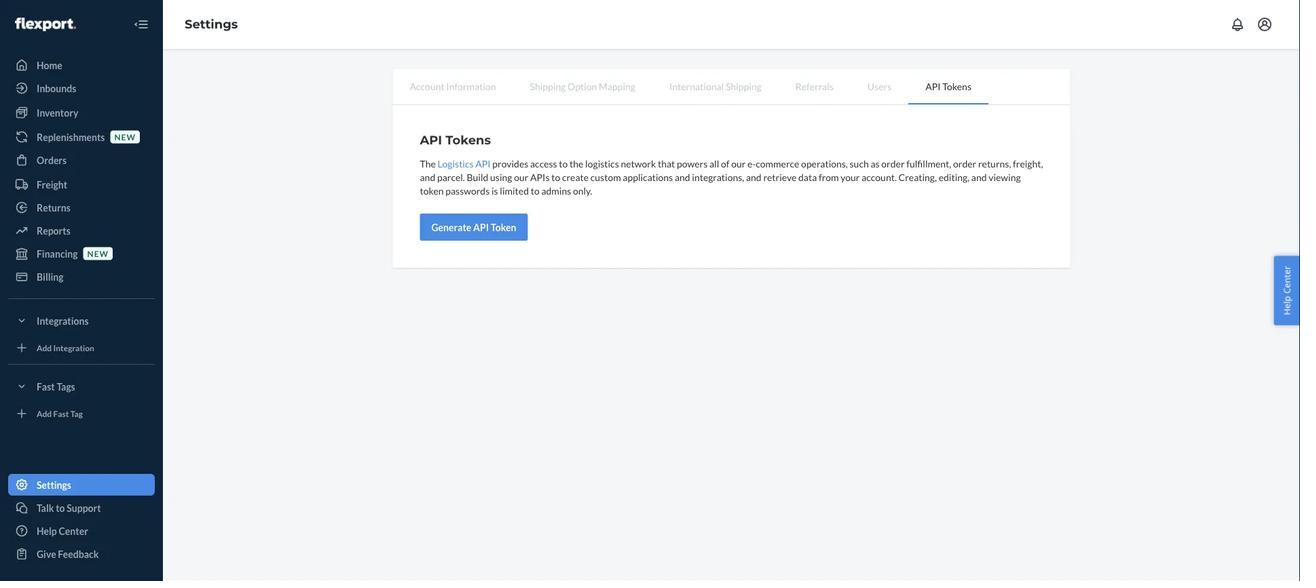 Task type: vqa. For each thing, say whether or not it's contained in the screenshot.
First Name text box
no



Task type: describe. For each thing, give the bounding box(es) containing it.
home link
[[8, 54, 155, 76]]

viewing
[[989, 171, 1021, 183]]

new for replenishments
[[114, 132, 136, 142]]

financing
[[37, 248, 78, 260]]

1 vertical spatial api tokens
[[420, 132, 491, 147]]

editing,
[[939, 171, 970, 183]]

account information
[[410, 80, 496, 92]]

integrations button
[[8, 310, 155, 332]]

reports link
[[8, 220, 155, 242]]

give feedback button
[[8, 544, 155, 566]]

add fast tag link
[[8, 403, 155, 425]]

1 horizontal spatial our
[[731, 158, 746, 169]]

inbounds
[[37, 82, 76, 94]]

support
[[67, 503, 101, 514]]

home
[[37, 59, 62, 71]]

add integration link
[[8, 337, 155, 359]]

commerce
[[756, 158, 799, 169]]

talk to support
[[37, 503, 101, 514]]

open account menu image
[[1257, 16, 1273, 33]]

referrals tab
[[779, 69, 851, 103]]

help center link
[[8, 521, 155, 543]]

1 vertical spatial help
[[37, 526, 57, 537]]

shipping option mapping tab
[[513, 69, 652, 103]]

3 and from the left
[[746, 171, 762, 183]]

generate api token
[[431, 222, 516, 233]]

provides access to the logistics network that powers all of our e-commerce operations, such as order fulfillment, order returns, freight, and parcel. build using our apis to create custom applications and integrations, and retrieve data from your account. creating, editing, and viewing token passwords is limited to admins only.
[[420, 158, 1043, 197]]

api up 'build'
[[475, 158, 491, 169]]

all
[[710, 158, 719, 169]]

tokens inside api tokens tab
[[943, 80, 972, 92]]

to down apis
[[531, 185, 540, 197]]

add integration
[[37, 343, 94, 353]]

create
[[562, 171, 589, 183]]

to up 'admins' on the top
[[551, 171, 560, 183]]

settings inside settings link
[[37, 480, 71, 491]]

the logistics api
[[420, 158, 491, 169]]

apis
[[530, 171, 550, 183]]

close navigation image
[[133, 16, 149, 33]]

help center button
[[1274, 256, 1300, 326]]

powers
[[677, 158, 708, 169]]

account.
[[862, 171, 897, 183]]

logistics
[[585, 158, 619, 169]]

orders
[[37, 154, 67, 166]]

your
[[841, 171, 860, 183]]

as
[[871, 158, 880, 169]]

1 vertical spatial center
[[59, 526, 88, 537]]

custom
[[591, 171, 621, 183]]

integrations,
[[692, 171, 744, 183]]

inventory
[[37, 107, 78, 118]]

help inside button
[[1281, 296, 1293, 316]]

information
[[446, 80, 496, 92]]

shipping option mapping
[[530, 80, 636, 92]]

build
[[467, 171, 488, 183]]

data
[[798, 171, 817, 183]]

from
[[819, 171, 839, 183]]

parcel.
[[437, 171, 465, 183]]

give
[[37, 549, 56, 561]]

token
[[491, 222, 516, 233]]

1 horizontal spatial settings link
[[185, 17, 238, 32]]

shipping inside international shipping tab
[[726, 80, 762, 92]]

inventory link
[[8, 102, 155, 124]]

using
[[490, 171, 512, 183]]

returns,
[[978, 158, 1011, 169]]

talk to support button
[[8, 498, 155, 519]]

1 vertical spatial help center
[[37, 526, 88, 537]]

tag
[[70, 409, 83, 419]]

0 horizontal spatial our
[[514, 171, 528, 183]]

billing link
[[8, 266, 155, 288]]

mapping
[[599, 80, 636, 92]]

fast inside dropdown button
[[37, 381, 55, 393]]

option
[[568, 80, 597, 92]]

provides
[[492, 158, 528, 169]]

that
[[658, 158, 675, 169]]

passwords
[[446, 185, 490, 197]]

2 order from the left
[[953, 158, 977, 169]]

orders link
[[8, 149, 155, 171]]

fast tags button
[[8, 376, 155, 398]]

operations,
[[801, 158, 848, 169]]

logistics
[[438, 158, 474, 169]]

billing
[[37, 271, 63, 283]]

open notifications image
[[1230, 16, 1246, 33]]



Task type: locate. For each thing, give the bounding box(es) containing it.
feedback
[[58, 549, 99, 561]]

0 horizontal spatial shipping
[[530, 80, 566, 92]]

is
[[492, 185, 498, 197]]

fast left tag
[[53, 409, 69, 419]]

4 and from the left
[[972, 171, 987, 183]]

api tokens tab
[[909, 69, 989, 105]]

retrieve
[[763, 171, 797, 183]]

0 vertical spatial tokens
[[943, 80, 972, 92]]

international shipping
[[669, 80, 762, 92]]

add fast tag
[[37, 409, 83, 419]]

api tokens
[[926, 80, 972, 92], [420, 132, 491, 147]]

api
[[926, 80, 941, 92], [420, 132, 442, 147], [475, 158, 491, 169], [473, 222, 489, 233]]

0 vertical spatial fast
[[37, 381, 55, 393]]

center
[[1281, 266, 1293, 294], [59, 526, 88, 537]]

help center inside button
[[1281, 266, 1293, 316]]

and down returns, at the top of the page
[[972, 171, 987, 183]]

new
[[114, 132, 136, 142], [87, 249, 109, 259]]

to
[[559, 158, 568, 169], [551, 171, 560, 183], [531, 185, 540, 197], [56, 503, 65, 514]]

the
[[570, 158, 584, 169]]

fast left "tags"
[[37, 381, 55, 393]]

of
[[721, 158, 730, 169]]

1 shipping from the left
[[530, 80, 566, 92]]

tags
[[57, 381, 75, 393]]

and down the
[[420, 171, 435, 183]]

1 horizontal spatial help
[[1281, 296, 1293, 316]]

and down powers
[[675, 171, 690, 183]]

flexport logo image
[[15, 18, 76, 31]]

0 vertical spatial help center
[[1281, 266, 1293, 316]]

0 horizontal spatial settings link
[[8, 475, 155, 496]]

1 horizontal spatial shipping
[[726, 80, 762, 92]]

freight,
[[1013, 158, 1043, 169]]

shipping inside shipping option mapping tab
[[530, 80, 566, 92]]

creating,
[[899, 171, 937, 183]]

1 vertical spatial tokens
[[446, 132, 491, 147]]

add inside 'link'
[[37, 409, 52, 419]]

to right talk
[[56, 503, 65, 514]]

fulfillment,
[[907, 158, 951, 169]]

order up editing, at right
[[953, 158, 977, 169]]

talk
[[37, 503, 54, 514]]

api inside button
[[473, 222, 489, 233]]

1 add from the top
[[37, 343, 52, 353]]

0 horizontal spatial help center
[[37, 526, 88, 537]]

1 horizontal spatial new
[[114, 132, 136, 142]]

add for add fast tag
[[37, 409, 52, 419]]

and
[[420, 171, 435, 183], [675, 171, 690, 183], [746, 171, 762, 183], [972, 171, 987, 183]]

0 horizontal spatial api tokens
[[420, 132, 491, 147]]

our
[[731, 158, 746, 169], [514, 171, 528, 183]]

returns
[[37, 202, 70, 214]]

users tab
[[851, 69, 909, 103]]

0 vertical spatial settings link
[[185, 17, 238, 32]]

new up orders "link"
[[114, 132, 136, 142]]

api right users
[[926, 80, 941, 92]]

1 vertical spatial settings
[[37, 480, 71, 491]]

0 horizontal spatial settings
[[37, 480, 71, 491]]

1 and from the left
[[420, 171, 435, 183]]

api inside tab
[[926, 80, 941, 92]]

1 vertical spatial new
[[87, 249, 109, 259]]

account
[[410, 80, 445, 92]]

the
[[420, 158, 436, 169]]

freight link
[[8, 174, 155, 196]]

fast tags
[[37, 381, 75, 393]]

add left integration
[[37, 343, 52, 353]]

admins
[[541, 185, 571, 197]]

1 horizontal spatial center
[[1281, 266, 1293, 294]]

such
[[850, 158, 869, 169]]

shipping right international
[[726, 80, 762, 92]]

0 horizontal spatial help
[[37, 526, 57, 537]]

api up the
[[420, 132, 442, 147]]

1 horizontal spatial settings
[[185, 17, 238, 32]]

help center
[[1281, 266, 1293, 316], [37, 526, 88, 537]]

token
[[420, 185, 444, 197]]

0 vertical spatial settings
[[185, 17, 238, 32]]

integrations
[[37, 315, 89, 327]]

0 horizontal spatial new
[[87, 249, 109, 259]]

and down the e-
[[746, 171, 762, 183]]

account information tab
[[393, 69, 513, 103]]

our up limited
[[514, 171, 528, 183]]

order right the as
[[882, 158, 905, 169]]

freight
[[37, 179, 67, 190]]

1 vertical spatial settings link
[[8, 475, 155, 496]]

1 horizontal spatial help center
[[1281, 266, 1293, 316]]

shipping left option at the top of the page
[[530, 80, 566, 92]]

settings
[[185, 17, 238, 32], [37, 480, 71, 491]]

replenishments
[[37, 131, 105, 143]]

0 vertical spatial api tokens
[[926, 80, 972, 92]]

add
[[37, 343, 52, 353], [37, 409, 52, 419]]

inbounds link
[[8, 77, 155, 99]]

add for add integration
[[37, 343, 52, 353]]

0 horizontal spatial order
[[882, 158, 905, 169]]

tokens
[[943, 80, 972, 92], [446, 132, 491, 147]]

limited
[[500, 185, 529, 197]]

logistics api link
[[438, 158, 491, 169]]

0 vertical spatial center
[[1281, 266, 1293, 294]]

1 order from the left
[[882, 158, 905, 169]]

returns link
[[8, 197, 155, 219]]

api left token
[[473, 222, 489, 233]]

tab list containing account information
[[393, 69, 1070, 105]]

international shipping tab
[[652, 69, 779, 103]]

0 horizontal spatial center
[[59, 526, 88, 537]]

2 add from the top
[[37, 409, 52, 419]]

0 vertical spatial our
[[731, 158, 746, 169]]

to inside button
[[56, 503, 65, 514]]

users
[[868, 80, 892, 92]]

generate api token button
[[420, 214, 528, 241]]

0 vertical spatial new
[[114, 132, 136, 142]]

fast
[[37, 381, 55, 393], [53, 409, 69, 419]]

2 and from the left
[[675, 171, 690, 183]]

api tokens inside api tokens tab
[[926, 80, 972, 92]]

tab list
[[393, 69, 1070, 105]]

1 horizontal spatial api tokens
[[926, 80, 972, 92]]

1 vertical spatial fast
[[53, 409, 69, 419]]

only.
[[573, 185, 592, 197]]

0 vertical spatial help
[[1281, 296, 1293, 316]]

our left the e-
[[731, 158, 746, 169]]

new for financing
[[87, 249, 109, 259]]

2 shipping from the left
[[726, 80, 762, 92]]

center inside button
[[1281, 266, 1293, 294]]

network
[[621, 158, 656, 169]]

e-
[[748, 158, 756, 169]]

generate
[[431, 222, 471, 233]]

1 vertical spatial our
[[514, 171, 528, 183]]

1 vertical spatial add
[[37, 409, 52, 419]]

add down fast tags
[[37, 409, 52, 419]]

fast inside 'link'
[[53, 409, 69, 419]]

international
[[669, 80, 724, 92]]

0 vertical spatial add
[[37, 343, 52, 353]]

referrals
[[796, 80, 834, 92]]

give feedback
[[37, 549, 99, 561]]

1 horizontal spatial tokens
[[943, 80, 972, 92]]

reports
[[37, 225, 70, 237]]

shipping
[[530, 80, 566, 92], [726, 80, 762, 92]]

0 horizontal spatial tokens
[[446, 132, 491, 147]]

order
[[882, 158, 905, 169], [953, 158, 977, 169]]

new down reports link
[[87, 249, 109, 259]]

integration
[[53, 343, 94, 353]]

1 horizontal spatial order
[[953, 158, 977, 169]]

access
[[530, 158, 557, 169]]

applications
[[623, 171, 673, 183]]

to left the
[[559, 158, 568, 169]]



